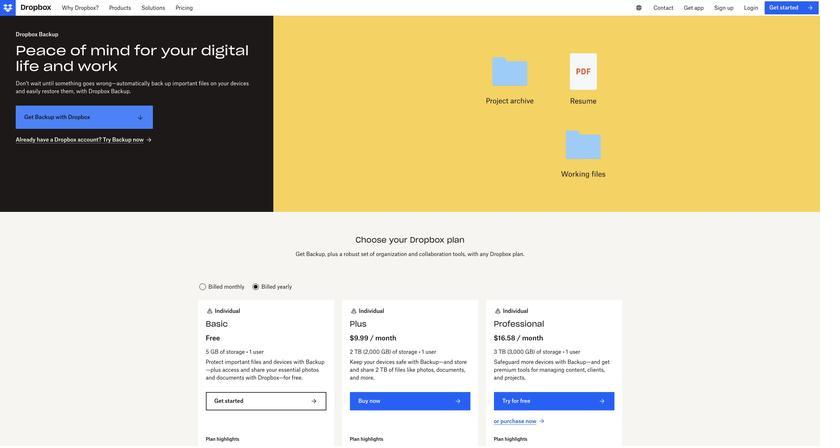 Task type: vqa. For each thing, say whether or not it's contained in the screenshot.
TO
no



Task type: describe. For each thing, give the bounding box(es) containing it.
devices inside don't wait until something goes wrong—automatically back up important files on your devices and easily restore them, with dropbox backup.
[[230, 80, 249, 87]]

files inside "protect important files and devices with backup —plus access and share your essential photos and documents with dropbox—for free."
[[251, 359, 261, 366]]

of inside peace of mind for your digital life and work
[[70, 42, 86, 59]]

get left backup,
[[296, 251, 305, 258]]

more.
[[360, 375, 374, 381]]

free
[[520, 398, 530, 405]]

free
[[206, 334, 220, 342]]

already have a dropbox account? try backup now link
[[16, 136, 153, 144]]

$9.99
[[350, 334, 368, 342]]

1 1 from the left
[[249, 349, 252, 355]]

don't wait until something goes wrong—automatically back up important files on your devices and easily restore them, with dropbox backup.
[[16, 80, 249, 95]]

products
[[109, 5, 131, 11]]

1 vertical spatial get started link
[[206, 393, 326, 411]]

devices inside keep your devices safe with backup—and store and share 2 tb of files like photos, documents, and more.
[[376, 359, 395, 366]]

mind
[[90, 42, 130, 59]]

get app
[[684, 5, 704, 11]]

and inside peace of mind for your digital life and work
[[43, 58, 74, 75]]

try for free
[[502, 398, 530, 405]]

with up essential
[[293, 359, 304, 366]]

access
[[222, 367, 239, 374]]

month for plus
[[375, 334, 396, 342]]

try for free link
[[494, 393, 614, 411]]

of right set
[[370, 251, 375, 258]]

have
[[37, 137, 49, 143]]

get backup, plus a robust set of organization and collaboration tools, with any dropbox plan.
[[296, 251, 524, 258]]

why
[[62, 5, 73, 11]]

/ for plus
[[370, 334, 374, 342]]

1 for plus
[[422, 349, 424, 355]]

user for professional
[[569, 349, 580, 355]]

backup—and inside keep your devices safe with backup—and store and share 2 tb of files like photos, documents, and more.
[[420, 359, 453, 366]]

gb) for professional
[[525, 349, 535, 355]]

protect
[[206, 359, 223, 366]]

3
[[494, 349, 497, 355]]

clients,
[[587, 367, 605, 374]]

—plus
[[206, 367, 221, 374]]

get app button
[[679, 0, 709, 16]]

gb) for plus
[[381, 349, 391, 355]]

something
[[55, 80, 81, 87]]

sign
[[714, 5, 726, 11]]

devices inside safeguard more devices with backup—and get premium tools for managing content, clients, and projects.
[[535, 359, 554, 366]]

or purchase now
[[494, 418, 536, 425]]

solutions
[[142, 5, 165, 11]]

more
[[521, 359, 534, 366]]

managing
[[539, 367, 564, 374]]

keep your devices safe with backup—and store and share 2 tb of files like photos, documents, and more.
[[350, 359, 467, 381]]

devices inside "protect important files and devices with backup —plus access and share your essential photos and documents with dropbox—for free."
[[273, 359, 292, 366]]

or purchase now link
[[494, 418, 546, 426]]

yearly
[[277, 284, 292, 290]]

safeguard
[[494, 359, 520, 366]]

why dropbox? button
[[57, 0, 104, 16]]

monthly
[[224, 284, 244, 290]]

(2,000
[[363, 349, 380, 355]]

why dropbox?
[[62, 5, 99, 11]]

set
[[361, 251, 368, 258]]

wrong—automatically
[[96, 80, 150, 87]]

back
[[151, 80, 163, 87]]

account?
[[78, 137, 102, 143]]

of inside keep your devices safe with backup—and store and share 2 tb of files like photos, documents, and more.
[[389, 367, 394, 374]]

3 plan from the left
[[494, 437, 504, 442]]

1 vertical spatial now
[[370, 398, 380, 405]]

1 horizontal spatial try
[[502, 398, 510, 405]]

dropbox inside "link"
[[54, 137, 76, 143]]

easily
[[26, 88, 40, 95]]

for inside safeguard more devices with backup—and get premium tools for managing content, clients, and projects.
[[531, 367, 538, 374]]

life
[[16, 58, 39, 75]]

of up safeguard more devices with backup—and get premium tools for managing content, clients, and projects.
[[536, 349, 541, 355]]

plan for plus
[[350, 437, 360, 442]]

free.
[[292, 375, 303, 381]]

with inside don't wait until something goes wrong—automatically back up important files on your devices and easily restore them, with dropbox backup.
[[76, 88, 87, 95]]

your inside don't wait until something goes wrong—automatically back up important files on your devices and easily restore them, with dropbox backup.
[[218, 80, 229, 87]]

storage for plus
[[399, 349, 417, 355]]

user for plus
[[425, 349, 436, 355]]

digital
[[201, 42, 249, 59]]

tb for professional
[[499, 349, 506, 355]]

storage for professional
[[543, 349, 561, 355]]

with left any
[[467, 251, 478, 258]]

2 vertical spatial for
[[512, 398, 519, 405]]

billed for billed yearly
[[261, 284, 276, 290]]

any
[[480, 251, 489, 258]]

plus
[[350, 319, 367, 329]]

get started for top 'get started' link
[[769, 4, 798, 11]]

and down the —plus
[[206, 375, 215, 381]]

and inside safeguard more devices with backup—and get premium tools for managing content, clients, and projects.
[[494, 375, 503, 381]]

and left more.
[[350, 375, 359, 381]]

• for plus
[[419, 349, 420, 355]]

products button
[[104, 0, 136, 16]]

pricing link
[[170, 0, 198, 16]]

important inside "protect important files and devices with backup —plus access and share your essential photos and documents with dropbox—for free."
[[225, 359, 250, 366]]

with right documents
[[246, 375, 257, 381]]

0 vertical spatial started
[[780, 4, 798, 11]]

robust
[[344, 251, 360, 258]]

1 user from the left
[[253, 349, 264, 355]]

contact
[[653, 5, 673, 11]]

your inside peace of mind for your digital life and work
[[161, 42, 197, 59]]

until
[[42, 80, 54, 87]]

with inside safeguard more devices with backup—and get premium tools for managing content, clients, and projects.
[[555, 359, 566, 366]]

and right access at the bottom of the page
[[241, 367, 250, 374]]

plan highlights for plus
[[350, 437, 383, 442]]

work
[[78, 58, 118, 75]]

$16.58 / month
[[494, 334, 543, 342]]

documents
[[216, 375, 244, 381]]

goes
[[83, 80, 95, 87]]

dropbox up collaboration
[[410, 235, 444, 245]]

for inside peace of mind for your digital life and work
[[134, 42, 157, 59]]

plan.
[[512, 251, 524, 258]]

choose your dropbox plan
[[355, 235, 465, 245]]

$16.58
[[494, 334, 515, 342]]

plus
[[327, 251, 338, 258]]

safe
[[396, 359, 406, 366]]

already have a dropbox account? try backup now
[[16, 137, 144, 143]]

peace of mind for your digital life and work
[[16, 42, 249, 75]]

essential
[[279, 367, 300, 374]]

solutions button
[[136, 0, 170, 16]]

photos,
[[417, 367, 435, 374]]

get backup with dropbox link
[[16, 106, 153, 129]]

dropbox backup
[[16, 31, 58, 38]]

up inside don't wait until something goes wrong—automatically back up important files on your devices and easily restore them, with dropbox backup.
[[165, 80, 171, 87]]

get
[[602, 359, 610, 366]]

share inside keep your devices safe with backup—and store and share 2 tb of files like photos, documents, and more.
[[360, 367, 374, 374]]

1 horizontal spatial up
[[727, 5, 734, 11]]

gb
[[210, 349, 219, 355]]

and inside don't wait until something goes wrong—automatically back up important files on your devices and easily restore them, with dropbox backup.
[[16, 88, 25, 95]]

2 inside keep your devices safe with backup—and store and share 2 tb of files like photos, documents, and more.
[[375, 367, 379, 374]]

plan highlights for basic
[[206, 437, 239, 442]]



Task type: locate. For each thing, give the bounding box(es) containing it.
gb) right (2,000
[[381, 349, 391, 355]]

devices right on
[[230, 80, 249, 87]]

share up dropbox—for
[[251, 367, 265, 374]]

2 horizontal spatial plan highlights
[[494, 437, 527, 442]]

get for get app popup button
[[684, 5, 693, 11]]

files
[[199, 80, 209, 87], [251, 359, 261, 366], [395, 367, 405, 374]]

choose
[[355, 235, 387, 245]]

individual
[[215, 308, 240, 315], [359, 308, 384, 315], [503, 308, 528, 315]]

1 horizontal spatial backup—and
[[567, 359, 600, 366]]

projects.
[[505, 375, 526, 381]]

2 backup—and from the left
[[567, 359, 600, 366]]

1 horizontal spatial gb)
[[525, 349, 535, 355]]

dropbox
[[16, 31, 38, 38], [88, 88, 110, 95], [68, 114, 90, 121], [54, 137, 76, 143], [410, 235, 444, 245], [490, 251, 511, 258]]

premium
[[494, 367, 516, 374]]

dropbox down the goes
[[88, 88, 110, 95]]

and up dropbox—for
[[263, 359, 272, 366]]

1 horizontal spatial now
[[370, 398, 380, 405]]

1 vertical spatial files
[[251, 359, 261, 366]]

0 horizontal spatial individual
[[215, 308, 240, 315]]

1 horizontal spatial for
[[512, 398, 519, 405]]

0 vertical spatial try
[[103, 137, 111, 143]]

1 horizontal spatial billed
[[261, 284, 276, 290]]

basic
[[206, 319, 228, 329]]

1 horizontal spatial important
[[225, 359, 250, 366]]

1 individual from the left
[[215, 308, 240, 315]]

organization
[[376, 251, 407, 258]]

tools
[[518, 367, 530, 374]]

• up "protect important files and devices with backup —plus access and share your essential photos and documents with dropbox—for free."
[[246, 349, 248, 355]]

1 horizontal spatial 1
[[422, 349, 424, 355]]

0 horizontal spatial started
[[225, 398, 243, 405]]

photos
[[302, 367, 319, 374]]

3 highlights from the left
[[505, 437, 527, 442]]

1 storage from the left
[[226, 349, 245, 355]]

1 / from the left
[[370, 334, 374, 342]]

1 horizontal spatial storage
[[399, 349, 417, 355]]

backup up 'have'
[[35, 114, 54, 121]]

peace
[[16, 42, 66, 59]]

backup—and up content,
[[567, 359, 600, 366]]

1 for professional
[[566, 349, 568, 355]]

a right plus
[[339, 251, 342, 258]]

1 vertical spatial for
[[531, 367, 538, 374]]

dropbox right 'have'
[[54, 137, 76, 143]]

2 horizontal spatial storage
[[543, 349, 561, 355]]

2 horizontal spatial plan
[[494, 437, 504, 442]]

individual up professional
[[503, 308, 528, 315]]

highlights for basic
[[217, 437, 239, 442]]

get inside popup button
[[684, 5, 693, 11]]

month up '2 tb (2,000 gb) of storage • 1 user'
[[375, 334, 396, 342]]

2 up 'keep'
[[350, 349, 353, 355]]

of down '2 tb (2,000 gb) of storage • 1 user'
[[389, 367, 394, 374]]

0 vertical spatial a
[[50, 137, 53, 143]]

user
[[253, 349, 264, 355], [425, 349, 436, 355], [569, 349, 580, 355]]

now
[[133, 137, 144, 143], [370, 398, 380, 405], [526, 418, 536, 425]]

plan highlights
[[206, 437, 239, 442], [350, 437, 383, 442], [494, 437, 527, 442]]

0 vertical spatial get started
[[769, 4, 798, 11]]

important inside don't wait until something goes wrong—automatically back up important files on your devices and easily restore them, with dropbox backup.
[[173, 80, 197, 87]]

devices up managing
[[535, 359, 554, 366]]

backup inside "protect important files and devices with backup —plus access and share your essential photos and documents with dropbox—for free."
[[306, 359, 324, 366]]

safeguard more devices with backup—and get premium tools for managing content, clients, and projects.
[[494, 359, 610, 381]]

1 horizontal spatial highlights
[[361, 437, 383, 442]]

files down the safe
[[395, 367, 405, 374]]

of left mind
[[70, 42, 86, 59]]

backup inside "link"
[[112, 137, 132, 143]]

billed for billed monthly
[[208, 284, 223, 290]]

buy now
[[358, 398, 380, 405]]

2 / from the left
[[517, 334, 521, 342]]

0 horizontal spatial gb)
[[381, 349, 391, 355]]

important right back
[[173, 80, 197, 87]]

wait
[[30, 80, 41, 87]]

0 vertical spatial for
[[134, 42, 157, 59]]

1 billed from the left
[[208, 284, 223, 290]]

1 horizontal spatial /
[[517, 334, 521, 342]]

0 horizontal spatial tb
[[354, 349, 362, 355]]

dropbox inside don't wait until something goes wrong—automatically back up important files on your devices and easily restore them, with dropbox backup.
[[88, 88, 110, 95]]

1 horizontal spatial get started
[[769, 4, 798, 11]]

share inside "protect important files and devices with backup —plus access and share your essential photos and documents with dropbox—for free."
[[251, 367, 265, 374]]

• up managing
[[563, 349, 564, 355]]

a right 'have'
[[50, 137, 53, 143]]

protect important files and devices with backup —plus access and share your essential photos and documents with dropbox—for free.
[[206, 359, 324, 381]]

1 horizontal spatial files
[[251, 359, 261, 366]]

tb for plus
[[354, 349, 362, 355]]

billed left yearly
[[261, 284, 276, 290]]

3 • from the left
[[563, 349, 564, 355]]

of right gb
[[220, 349, 225, 355]]

login link
[[739, 0, 763, 16]]

2 user from the left
[[425, 349, 436, 355]]

2 vertical spatial now
[[526, 418, 536, 425]]

plan for basic
[[206, 437, 216, 442]]

billed left monthly at the left of page
[[208, 284, 223, 290]]

files inside keep your devices safe with backup—and store and share 2 tb of files like photos, documents, and more.
[[395, 367, 405, 374]]

2 vertical spatial files
[[395, 367, 405, 374]]

0 horizontal spatial plan highlights
[[206, 437, 239, 442]]

login
[[744, 5, 758, 11]]

2 down (2,000
[[375, 367, 379, 374]]

files left on
[[199, 80, 209, 87]]

1 vertical spatial a
[[339, 251, 342, 258]]

backup.
[[111, 88, 131, 95]]

0 horizontal spatial important
[[173, 80, 197, 87]]

0 horizontal spatial /
[[370, 334, 374, 342]]

storage up managing
[[543, 349, 561, 355]]

2 horizontal spatial 1
[[566, 349, 568, 355]]

3 storage from the left
[[543, 349, 561, 355]]

user up content,
[[569, 349, 580, 355]]

3 plan highlights from the left
[[494, 437, 527, 442]]

tb down '2 tb (2,000 gb) of storage • 1 user'
[[380, 367, 387, 374]]

and down choose your dropbox plan
[[408, 251, 418, 258]]

0 vertical spatial 2
[[350, 349, 353, 355]]

5 gb of storage • 1 user
[[206, 349, 264, 355]]

dropbox?
[[75, 5, 99, 11]]

/ for professional
[[517, 334, 521, 342]]

app
[[694, 5, 704, 11]]

backup,
[[306, 251, 326, 258]]

0 horizontal spatial highlights
[[217, 437, 239, 442]]

now inside "link"
[[133, 137, 144, 143]]

backup—and up photos, at the bottom right
[[420, 359, 453, 366]]

1 vertical spatial get started
[[214, 398, 243, 405]]

0 horizontal spatial get started
[[214, 398, 243, 405]]

with inside keep your devices safe with backup—and store and share 2 tb of files like photos, documents, and more.
[[408, 359, 419, 366]]

1 month from the left
[[375, 334, 396, 342]]

highlights for plus
[[361, 437, 383, 442]]

with inside the get backup with dropbox link
[[56, 114, 67, 121]]

storage
[[226, 349, 245, 355], [399, 349, 417, 355], [543, 349, 561, 355]]

1 horizontal spatial 2
[[375, 367, 379, 374]]

get down documents
[[214, 398, 224, 405]]

3 1 from the left
[[566, 349, 568, 355]]

files inside don't wait until something goes wrong—automatically back up important files on your devices and easily restore them, with dropbox backup.
[[199, 80, 209, 87]]

1 horizontal spatial plan highlights
[[350, 437, 383, 442]]

devices down '2 tb (2,000 gb) of storage • 1 user'
[[376, 359, 395, 366]]

store
[[454, 359, 467, 366]]

professional
[[494, 319, 544, 329]]

0 horizontal spatial now
[[133, 137, 144, 143]]

1 horizontal spatial tb
[[380, 367, 387, 374]]

• for professional
[[563, 349, 564, 355]]

devices
[[230, 80, 249, 87], [273, 359, 292, 366], [376, 359, 395, 366], [535, 359, 554, 366]]

2 horizontal spatial files
[[395, 367, 405, 374]]

documents,
[[436, 367, 465, 374]]

0 horizontal spatial user
[[253, 349, 264, 355]]

2 horizontal spatial highlights
[[505, 437, 527, 442]]

1 horizontal spatial month
[[522, 334, 543, 342]]

tb right 3
[[499, 349, 506, 355]]

already
[[16, 137, 35, 143]]

devices up essential
[[273, 359, 292, 366]]

your inside keep your devices safe with backup—and store and share 2 tb of files like photos, documents, and more.
[[364, 359, 375, 366]]

2
[[350, 349, 353, 355], [375, 367, 379, 374]]

billed yearly
[[261, 284, 292, 290]]

0 horizontal spatial up
[[165, 80, 171, 87]]

1 vertical spatial 2
[[375, 367, 379, 374]]

tools,
[[453, 251, 466, 258]]

0 vertical spatial now
[[133, 137, 144, 143]]

2 plan from the left
[[350, 437, 360, 442]]

backup up the photos in the left of the page
[[306, 359, 324, 366]]

2 share from the left
[[360, 367, 374, 374]]

try inside "link"
[[103, 137, 111, 143]]

user up photos, at the bottom right
[[425, 349, 436, 355]]

0 vertical spatial get started link
[[765, 1, 819, 14]]

1 horizontal spatial a
[[339, 251, 342, 258]]

get for bottommost 'get started' link
[[214, 398, 224, 405]]

individual up 'plus' at the bottom left of page
[[359, 308, 384, 315]]

1 vertical spatial try
[[502, 398, 510, 405]]

1 up photos, at the bottom right
[[422, 349, 424, 355]]

share up more.
[[360, 367, 374, 374]]

get for top 'get started' link
[[769, 4, 779, 11]]

3 tb (3,000 gb) of storage • 1 user
[[494, 349, 580, 355]]

restore
[[42, 88, 59, 95]]

1 highlights from the left
[[217, 437, 239, 442]]

individual for professional
[[503, 308, 528, 315]]

dropbox up the already have a dropbox account? try backup now
[[68, 114, 90, 121]]

with up like on the bottom of page
[[408, 359, 419, 366]]

them,
[[61, 88, 75, 95]]

1 plan highlights from the left
[[206, 437, 239, 442]]

gb) up 'more'
[[525, 349, 535, 355]]

0 horizontal spatial 1
[[249, 349, 252, 355]]

2 individual from the left
[[359, 308, 384, 315]]

2 storage from the left
[[399, 349, 417, 355]]

or
[[494, 418, 499, 425]]

get started for bottommost 'get started' link
[[214, 398, 243, 405]]

backup—and inside safeguard more devices with backup—and get premium tools for managing content, clients, and projects.
[[567, 359, 600, 366]]

1 backup—and from the left
[[420, 359, 453, 366]]

get left app
[[684, 5, 693, 11]]

of up the safe
[[392, 349, 397, 355]]

get for the get backup with dropbox link
[[24, 114, 34, 121]]

0 horizontal spatial get started link
[[206, 393, 326, 411]]

2 month from the left
[[522, 334, 543, 342]]

5
[[206, 349, 209, 355]]

0 horizontal spatial for
[[134, 42, 157, 59]]

storage up access at the bottom of the page
[[226, 349, 245, 355]]

1 plan from the left
[[206, 437, 216, 442]]

0 horizontal spatial month
[[375, 334, 396, 342]]

backup—and
[[420, 359, 453, 366], [567, 359, 600, 366]]

1 horizontal spatial individual
[[359, 308, 384, 315]]

get started link
[[765, 1, 819, 14], [206, 393, 326, 411]]

with down the goes
[[76, 88, 87, 95]]

1 vertical spatial up
[[165, 80, 171, 87]]

don't
[[16, 80, 29, 87]]

/
[[370, 334, 374, 342], [517, 334, 521, 342]]

with up managing
[[555, 359, 566, 366]]

month for professional
[[522, 334, 543, 342]]

gb)
[[381, 349, 391, 355], [525, 349, 535, 355]]

2 horizontal spatial user
[[569, 349, 580, 355]]

of
[[70, 42, 86, 59], [370, 251, 375, 258], [220, 349, 225, 355], [392, 349, 397, 355], [536, 349, 541, 355], [389, 367, 394, 374]]

dropbox up peace
[[16, 31, 38, 38]]

0 horizontal spatial try
[[103, 137, 111, 143]]

individual for plus
[[359, 308, 384, 315]]

buy
[[358, 398, 368, 405]]

started
[[780, 4, 798, 11], [225, 398, 243, 405]]

get right login
[[769, 4, 779, 11]]

0 horizontal spatial 2
[[350, 349, 353, 355]]

2 horizontal spatial now
[[526, 418, 536, 425]]

0 horizontal spatial backup—and
[[420, 359, 453, 366]]

individual for basic
[[215, 308, 240, 315]]

0 horizontal spatial billed
[[208, 284, 223, 290]]

with down them, on the left
[[56, 114, 67, 121]]

1
[[249, 349, 252, 355], [422, 349, 424, 355], [566, 349, 568, 355]]

keep
[[350, 359, 362, 366]]

1 horizontal spatial user
[[425, 349, 436, 355]]

files up dropbox—for
[[251, 359, 261, 366]]

2 highlights from the left
[[361, 437, 383, 442]]

and down 'keep'
[[350, 367, 359, 374]]

backup right account?
[[112, 137, 132, 143]]

2 • from the left
[[419, 349, 420, 355]]

backup
[[39, 31, 58, 38], [35, 114, 54, 121], [112, 137, 132, 143], [306, 359, 324, 366]]

0 horizontal spatial a
[[50, 137, 53, 143]]

0 horizontal spatial plan
[[206, 437, 216, 442]]

billed monthly
[[208, 284, 244, 290]]

1 vertical spatial started
[[225, 398, 243, 405]]

individual up the basic
[[215, 308, 240, 315]]

2 plan highlights from the left
[[350, 437, 383, 442]]

(3,000
[[507, 349, 524, 355]]

1 gb) from the left
[[381, 349, 391, 355]]

2 horizontal spatial individual
[[503, 308, 528, 315]]

None radio
[[251, 282, 293, 292]]

0 vertical spatial files
[[199, 80, 209, 87]]

0 vertical spatial important
[[173, 80, 197, 87]]

1 • from the left
[[246, 349, 248, 355]]

$9.99 / month
[[350, 334, 396, 342]]

2 gb) from the left
[[525, 349, 535, 355]]

dropbox—for
[[258, 375, 290, 381]]

2 billed from the left
[[261, 284, 276, 290]]

1 up content,
[[566, 349, 568, 355]]

try right account?
[[103, 137, 111, 143]]

sign up link
[[709, 0, 739, 16]]

pricing
[[176, 5, 193, 11]]

and down premium
[[494, 375, 503, 381]]

1 vertical spatial important
[[225, 359, 250, 366]]

1 horizontal spatial •
[[419, 349, 420, 355]]

on
[[210, 80, 217, 87]]

backup up peace
[[39, 31, 58, 38]]

storage up the safe
[[399, 349, 417, 355]]

None radio
[[198, 282, 246, 292]]

month up "3 tb (3,000 gb) of storage • 1 user"
[[522, 334, 543, 342]]

tb inside keep your devices safe with backup—and store and share 2 tb of files like photos, documents, and more.
[[380, 367, 387, 374]]

plan
[[447, 235, 465, 245]]

tb up 'keep'
[[354, 349, 362, 355]]

purchase
[[500, 418, 524, 425]]

2 horizontal spatial •
[[563, 349, 564, 355]]

0 horizontal spatial share
[[251, 367, 265, 374]]

/ down professional
[[517, 334, 521, 342]]

try
[[103, 137, 111, 143], [502, 398, 510, 405]]

important up access at the bottom of the page
[[225, 359, 250, 366]]

3 user from the left
[[569, 349, 580, 355]]

and
[[43, 58, 74, 75], [16, 88, 25, 95], [408, 251, 418, 258], [263, 359, 272, 366], [241, 367, 250, 374], [350, 367, 359, 374], [206, 375, 215, 381], [350, 375, 359, 381], [494, 375, 503, 381]]

0 vertical spatial up
[[727, 5, 734, 11]]

0 horizontal spatial storage
[[226, 349, 245, 355]]

and down "don't"
[[16, 88, 25, 95]]

plan
[[206, 437, 216, 442], [350, 437, 360, 442], [494, 437, 504, 442]]

2 horizontal spatial tb
[[499, 349, 506, 355]]

your inside "protect important files and devices with backup —plus access and share your essential photos and documents with dropbox—for free."
[[266, 367, 277, 374]]

up right "sign"
[[727, 5, 734, 11]]

a inside "link"
[[50, 137, 53, 143]]

1 up "protect important files and devices with backup —plus access and share your essential photos and documents with dropbox—for free."
[[249, 349, 252, 355]]

2 tb (2,000 gb) of storage • 1 user
[[350, 349, 436, 355]]

like
[[407, 367, 415, 374]]

user up "protect important files and devices with backup —plus access and share your essential photos and documents with dropbox—for free."
[[253, 349, 264, 355]]

1 horizontal spatial share
[[360, 367, 374, 374]]

collaboration
[[419, 251, 451, 258]]

and up 'something'
[[43, 58, 74, 75]]

1 horizontal spatial started
[[780, 4, 798, 11]]

1 horizontal spatial get started link
[[765, 1, 819, 14]]

2 horizontal spatial for
[[531, 367, 538, 374]]

3 individual from the left
[[503, 308, 528, 315]]

• up photos, at the bottom right
[[419, 349, 420, 355]]

/ right $9.99
[[370, 334, 374, 342]]

up right back
[[165, 80, 171, 87]]

1 share from the left
[[251, 367, 265, 374]]

get up already on the top of page
[[24, 114, 34, 121]]

0 horizontal spatial •
[[246, 349, 248, 355]]

0 horizontal spatial files
[[199, 80, 209, 87]]

2 1 from the left
[[422, 349, 424, 355]]

1 horizontal spatial plan
[[350, 437, 360, 442]]

dropbox right any
[[490, 251, 511, 258]]

try left free
[[502, 398, 510, 405]]



